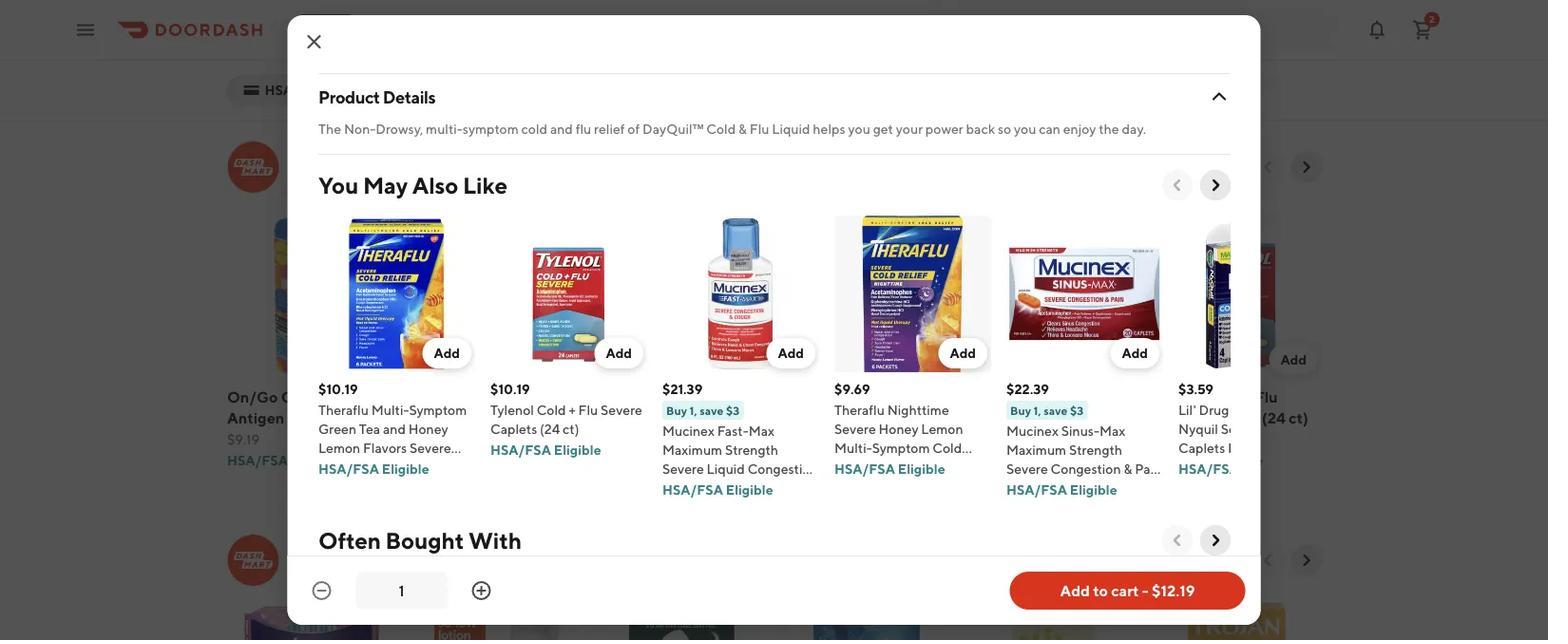 Task type: locate. For each thing, give the bounding box(es) containing it.
ct) down the soothing
[[734, 57, 753, 75]]

from down in
[[295, 173, 332, 191]]

& inside $22.39 buy 1, save $3 mucinex sinus-max maximum strength severe congestion & pain caplets (20 ct)
[[1123, 461, 1132, 477]]

flonase inside flonase 24 hour allergy relief spray $21.99
[[227, 0, 282, 13]]

allergy right 'hour'
[[345, 0, 396, 13]]

24
[[285, 0, 304, 13]]

symptom up $9.69 hsa/fsa eligible
[[641, 430, 708, 448]]

$9.69 inside $9.69 hsa/fsa eligible
[[597, 452, 632, 468]]

ct) down sinus-
[[1080, 480, 1096, 496]]

1 vertical spatial (20
[[1055, 480, 1077, 496]]

mucinex for $22.39
[[1006, 423, 1058, 439]]

lil'
[[1178, 402, 1196, 418]]

strength down the fast-
[[725, 442, 778, 458]]

(20 down sinus-
[[1055, 480, 1077, 496]]

tylenol
[[1152, 388, 1203, 406], [490, 402, 534, 418]]

$3.59 down (30
[[967, 452, 1001, 468]]

(8
[[531, 409, 546, 427]]

vicks inside $3.59 lil' drug store vicks nyquil severe cold & flu caplets maximum strength (4 ct)
[[1266, 402, 1299, 418]]

power
[[925, 121, 963, 137]]

vicks right store
[[1266, 402, 1299, 418]]

maximum inside $21.39 buy 1, save $3 mucinex fast-max maximum strength severe liquid congestion & cough medicine (6 oz)
[[662, 442, 722, 458]]

lemon inside theraflu nighttime severe honey lemon multi-symptom cold relief packets (6 ct)
[[698, 409, 747, 427]]

0 vertical spatial allergy
[[345, 0, 396, 13]]

mucinex sinus-max maximum strength severe congestion & pain caplets (20 ct) image
[[1006, 216, 1163, 373]]

$10.19
[[318, 382, 357, 397], [490, 382, 529, 397], [1152, 432, 1190, 447], [782, 452, 820, 468]]

0 horizontal spatial (24
[[539, 421, 560, 437]]

0 horizontal spatial green
[[318, 421, 356, 437]]

1 horizontal spatial oz)
[[549, 409, 571, 427]]

flavors inside $10.19 theraflu multi-symptom green tea and honey lemon flavors severe cold medicine powder packets (6 ct)
[[363, 440, 406, 456]]

1 • 15 min from the top
[[431, 173, 485, 191]]

1 horizontal spatial you
[[1013, 121, 1036, 137]]

green up $10.19 hsa/fsa eligible
[[852, 409, 897, 427]]

see for intimate wellness
[[1183, 553, 1207, 568]]

add to cart - $12.19
[[1060, 582, 1195, 600]]

0 vertical spatial see
[[1183, 159, 1207, 175]]

2 see from the top
[[1183, 553, 1207, 568]]

• 15 min
[[431, 173, 485, 191], [431, 567, 485, 585]]

dashmart down intimate wellness
[[335, 567, 403, 585]]

2 15 from the top
[[441, 567, 456, 585]]

1 horizontal spatial (24
[[1261, 409, 1285, 427]]

buy inside $22.39 buy 1, save $3 mucinex sinus-max maximum strength severe congestion & pain caplets (20 ct)
[[1010, 404, 1031, 417]]

1 horizontal spatial strength
[[1069, 442, 1122, 458]]

see
[[1183, 159, 1207, 175], [1183, 553, 1207, 568]]

theraflu nighttime severe honey lemon multi-symptom cold relief packets (6 ct)
[[597, 388, 747, 469]]

hsa/fsa
[[782, 59, 842, 75], [412, 80, 472, 96], [265, 82, 325, 98], [490, 442, 551, 458], [227, 452, 287, 468], [412, 452, 472, 468], [1152, 452, 1212, 468], [318, 461, 379, 477], [834, 461, 895, 477], [1178, 461, 1239, 477], [597, 473, 657, 489], [782, 473, 842, 489], [967, 473, 1027, 489], [662, 482, 723, 498], [1006, 482, 1067, 498]]

add for $9.69 hsa/fsa eligible
[[725, 352, 751, 367]]

vicks right 19
[[412, 388, 450, 406]]

mucinex instasoothe honey & echinacea sore throat + soothing comfort drops (20 ct)
[[597, 0, 758, 75]]

severe
[[600, 402, 642, 418], [597, 409, 645, 427], [1152, 409, 1200, 427], [834, 421, 876, 437], [1220, 421, 1262, 437], [409, 440, 451, 456], [836, 451, 885, 469], [662, 461, 704, 477], [1006, 461, 1048, 477]]

honey inside theraflu nighttime severe honey lemon multi-symptom cold relief packets (6 ct)
[[648, 409, 695, 427]]

next button of carousel image for often bought with
[[1205, 531, 1224, 550]]

0 vertical spatial next button of carousel image
[[1205, 176, 1224, 195]]

green down covid-
[[318, 421, 356, 437]]

$21.39
[[662, 382, 702, 397]]

liquid down the dayquil
[[483, 409, 528, 427]]

0 vertical spatial min
[[459, 173, 485, 191]]

2 • 15 min from the top
[[431, 567, 485, 585]]

0 horizontal spatial buy
[[666, 404, 687, 417]]

soft
[[1231, 0, 1261, 13]]

lemon down $21.39
[[698, 409, 747, 427]]

on/go one covid-19 antigen home test $9.19 hsa/fsa eligible
[[227, 388, 388, 468]]

drug
[[1198, 402, 1229, 418]]

1 vertical spatial see all link
[[1172, 545, 1238, 576]]

next button of carousel image
[[1205, 176, 1224, 195], [1205, 531, 1224, 550]]

• down the essentials
[[431, 173, 438, 191]]

+ right the (8
[[568, 402, 575, 418]]

over
[[356, 82, 387, 98]]

strength inside $22.39 buy 1, save $3 mucinex sinus-max maximum strength severe congestion & pain caplets (20 ct)
[[1069, 442, 1122, 458]]

1 from from the top
[[295, 173, 332, 191]]

tylenol inside $10.19 tylenol cold + flu severe caplets (24 ct) hsa/fsa eligible
[[490, 402, 534, 418]]

and left flu
[[550, 121, 572, 137]]

0 horizontal spatial drops
[[660, 57, 702, 75]]

liquid down product details dropdown button
[[771, 121, 810, 137]]

0 horizontal spatial flavors
[[363, 440, 406, 456]]

1 horizontal spatial (20
[[1055, 480, 1077, 496]]

ct) up often bought with
[[384, 478, 400, 494]]

0 vertical spatial oz)
[[412, 57, 434, 75]]

save up the fast-
[[699, 404, 723, 417]]

honey inside mucinex instasoothe honey & echinacea sore throat + soothing comfort drops (20 ct)
[[597, 15, 643, 33]]

maximum down sinus-
[[1006, 442, 1066, 458]]

2 vertical spatial liquid
[[706, 461, 744, 477]]

1 vertical spatial cough
[[673, 480, 714, 496]]

symptom
[[462, 121, 518, 137]]

tea
[[900, 409, 925, 427], [359, 421, 380, 437]]

1 horizontal spatial flavors
[[782, 451, 833, 469]]

add for tylenol cold + flu severe caplets (24 ct) $10.19 hsa/fsa eligible
[[1280, 352, 1306, 367]]

0 vertical spatial see all
[[1183, 159, 1226, 175]]

1 horizontal spatial mucinex
[[662, 423, 714, 439]]

0 horizontal spatial powder
[[409, 459, 456, 475]]

0 horizontal spatial $12.19
[[412, 432, 448, 447]]

0 vertical spatial $3.59
[[1178, 382, 1213, 397]]

you may also like
[[318, 172, 507, 199]]

1 vertical spatial next button of carousel image
[[1297, 551, 1316, 570]]

1 horizontal spatial nighttime
[[887, 402, 949, 418]]

congestion inside $21.39 buy 1, save $3 mucinex fast-max maximum strength severe liquid congestion & cough medicine (6 oz)
[[747, 461, 817, 477]]

1 all from the top
[[1209, 159, 1226, 175]]

packets inside theraflu nighttime severe honey lemon multi-symptom cold relief packets (6 ct)
[[642, 451, 698, 469]]

honey
[[597, 15, 643, 33], [1050, 388, 1097, 406], [648, 409, 695, 427], [408, 421, 448, 437], [878, 421, 918, 437], [811, 430, 858, 448]]

1 horizontal spatial non-
[[412, 15, 448, 33]]

• down wellness
[[431, 567, 438, 585]]

lemon down halls
[[967, 409, 1016, 427]]

dialog containing you may also like
[[287, 15, 1335, 640]]

max for sinus-
[[1099, 423, 1125, 439]]

flonase up "drowsy"
[[412, 0, 467, 13]]

$10.19 theraflu multi-symptom green tea and honey lemon flavors severe cold medicine powder packets (6 ct)
[[318, 382, 466, 494]]

and down 19
[[382, 421, 405, 437]]

0 horizontal spatial theraflu nighttime severe honey lemon multi-symptom cold relief packets (6 ct) image
[[597, 209, 766, 379]]

liquid inside $21.39 buy 1, save $3 mucinex fast-max maximum strength severe liquid congestion & cough medicine (6 oz)
[[706, 461, 744, 477]]

0 horizontal spatial 1,
[[689, 404, 697, 417]]

the non-drowsy, multi-symptom cold and flu relief of dayquil™ cold & flu liquid helps you get your power back so you can enjoy the day.
[[318, 121, 1146, 137]]

2 max from the left
[[1099, 423, 1125, 439]]

cold inside tylenol cold + flu severe caplets (24 ct) $10.19 hsa/fsa eligible
[[1206, 388, 1240, 406]]

1 15 from the top
[[441, 173, 456, 191]]

from dashmart down stock
[[295, 173, 403, 191]]

flu right the (8
[[578, 402, 598, 418]]

flavors
[[363, 440, 406, 456], [782, 451, 833, 469]]

next button of carousel image for you may also like
[[1205, 176, 1224, 195]]

1 dashmart from the top
[[335, 173, 403, 191]]

theraflu multi-symptom green tea and honey lemon flavors severe cold medicine powder packets (6 ct) image
[[782, 209, 951, 379], [318, 216, 475, 373]]

1 horizontal spatial $3.59
[[1178, 382, 1213, 397]]

1 see from the top
[[1183, 159, 1207, 175]]

ct) down ply
[[1279, 15, 1298, 33]]

strength inside $21.39 buy 1, save $3 mucinex fast-max maximum strength severe liquid congestion & cough medicine (6 oz)
[[725, 442, 778, 458]]

(20 down the soothing
[[705, 57, 730, 75]]

cough down $22.39
[[1019, 409, 1066, 427]]

1 horizontal spatial liquid
[[706, 461, 744, 477]]

15 for in stock essentials
[[441, 173, 456, 191]]

spray
[[272, 15, 312, 33], [500, 36, 540, 54]]

next button of carousel image
[[1297, 158, 1316, 177], [1297, 551, 1316, 570]]

$3
[[726, 404, 739, 417], [1070, 404, 1083, 417]]

liquid inside vicks dayquil cold & flu relief liquid (8 oz) $12.19 hsa/fsa eligible
[[483, 409, 528, 427]]

mucinex fast-max maximum strength severe liquid congestion & cough medicine (6 oz) image
[[662, 216, 819, 373]]

$4.99
[[597, 59, 632, 75]]

spray inside flonase 24 hour allergy relief spray $21.99
[[272, 15, 312, 33]]

0 horizontal spatial liquid
[[483, 409, 528, 427]]

1 flonase from the left
[[227, 0, 282, 13]]

cold inside vicks dayquil cold & flu relief liquid (8 oz) $12.19 hsa/fsa eligible
[[514, 388, 548, 406]]

congestion down the fast-
[[747, 461, 817, 477]]

0 horizontal spatial vicks
[[412, 388, 450, 406]]

spray down children's
[[500, 36, 540, 54]]

lemon down test
[[318, 440, 360, 456]]

and up $10.19 hsa/fsa eligible
[[782, 430, 808, 448]]

non- up stock
[[343, 121, 375, 137]]

tylenol cold + flu severe caplets (24 ct) image for tylenol
[[1152, 209, 1321, 379]]

flonase
[[227, 0, 282, 13], [412, 0, 467, 13]]

• 15 min down wellness
[[431, 567, 485, 585]]

2 buy from the left
[[1010, 404, 1031, 417]]

save up sinus-
[[1043, 404, 1067, 417]]

0 horizontal spatial tylenol
[[490, 402, 534, 418]]

• 15 min down the essentials
[[431, 173, 485, 191]]

0 horizontal spatial theraflu multi-symptom green tea and honey lemon flavors severe cold medicine powder packets (6 ct) image
[[318, 216, 475, 373]]

add for $9.69 theraflu nighttime severe honey lemon multi-symptom cold relief packets (6 ct)
[[949, 345, 975, 361]]

0 vertical spatial dashmart
[[335, 173, 403, 191]]

1 horizontal spatial medicine
[[717, 480, 774, 496]]

1 vertical spatial from dashmart
[[295, 567, 403, 585]]

non- up $23.99 in the top left of the page
[[412, 15, 448, 33]]

2 next button of carousel image from the top
[[1297, 551, 1316, 570]]

1 horizontal spatial spray
[[500, 36, 540, 54]]

1 horizontal spatial $3
[[1070, 404, 1083, 417]]

1 vertical spatial •
[[431, 567, 438, 585]]

nighttime up the fast-
[[659, 388, 732, 406]]

0 horizontal spatial nighttime
[[659, 388, 732, 406]]

2 congestion from the left
[[1050, 461, 1121, 477]]

strength for fast-
[[725, 442, 778, 458]]

1 vertical spatial oz)
[[549, 409, 571, 427]]

+ right drug
[[1243, 388, 1251, 406]]

min
[[459, 173, 485, 191], [459, 567, 485, 585]]

lemon inside $10.19 theraflu multi-symptom green tea and honey lemon flavors severe cold medicine powder packets (6 ct)
[[318, 440, 360, 456]]

ct) right store
[[1288, 409, 1308, 427]]

0 vertical spatial 15
[[441, 173, 456, 191]]

dashmart down stock
[[335, 173, 403, 191]]

$3 up sinus-
[[1070, 404, 1083, 417]]

max
[[748, 423, 774, 439], [1099, 423, 1125, 439]]

delivery button
[[289, 15, 363, 45]]

$10.19 inside tylenol cold + flu severe caplets (24 ct) $10.19 hsa/fsa eligible
[[1152, 432, 1190, 447]]

back
[[966, 121, 995, 137]]

dayquil™
[[642, 121, 703, 137]]

2 save from the left
[[1043, 404, 1067, 417]]

$3.59 up lil'
[[1178, 382, 1213, 397]]

ct) inside halls relief honey lemon cough drops (30 ct) $3.59 hsa/fsa eligible
[[995, 430, 1014, 448]]

see for in stock essentials
[[1183, 159, 1207, 175]]

maximum for mucinex fast-max maximum strength severe liquid congestion & cough medicine (6 oz)
[[662, 442, 722, 458]]

min down with
[[459, 567, 485, 585]]

theraflu nighttime severe honey lemon multi-symptom cold relief packets (6 ct) image for theraflu nighttime severe honey lemon multi-symptom cold relief packets (6 ct)
[[597, 209, 766, 379]]

throat
[[632, 36, 679, 54]]

nighttime left halls
[[887, 402, 949, 418]]

1 vertical spatial from
[[295, 567, 332, 585]]

caplets inside $10.19 tylenol cold + flu severe caplets (24 ct) hsa/fsa eligible
[[490, 421, 537, 437]]

1 vertical spatial allergy
[[504, 15, 555, 33]]

add for vicks dayquil cold & flu relief liquid (8 oz) $12.19 hsa/fsa eligible
[[540, 352, 566, 367]]

save
[[699, 404, 723, 417], [1043, 404, 1067, 417]]

1, inside $21.39 buy 1, save $3 mucinex fast-max maximum strength severe liquid congestion & cough medicine (6 oz)
[[689, 404, 697, 417]]

min right also
[[459, 173, 485, 191]]

1 vertical spatial next button of carousel image
[[1205, 531, 1224, 550]]

hsa/fsa inside $23.99 hsa/fsa eligible
[[412, 80, 472, 96]]

ct) right (4
[[1249, 459, 1266, 475]]

2 • from the top
[[431, 567, 438, 585]]

powder inside $10.19 theraflu multi-symptom green tea and honey lemon flavors severe cold medicine powder packets (6 ct)
[[409, 459, 456, 475]]

lemon up $10.19 hsa/fsa eligible
[[861, 430, 910, 448]]

dialog
[[287, 15, 1335, 640]]

2 $3 from the left
[[1070, 404, 1083, 417]]

1 min from the top
[[459, 173, 485, 191]]

theraflu multi-symptom green tea and honey lemon flavors severe cold medicine powder packets (6 ct) image for $10.19
[[318, 216, 475, 373]]

buy down $21.39
[[666, 404, 687, 417]]

buy down $22.39
[[1010, 404, 1031, 417]]

theraflu nighttime severe honey lemon multi-symptom cold relief packets (6 ct) image for $9.69
[[834, 216, 991, 373]]

packets
[[642, 451, 698, 469], [872, 459, 920, 475], [318, 478, 366, 494], [782, 492, 838, 510]]

1, down $21.39
[[689, 404, 697, 417]]

(48
[[1251, 15, 1276, 33]]

1 horizontal spatial tylenol
[[1152, 388, 1203, 406]]

0 vertical spatial all
[[1209, 159, 1226, 175]]

non- inside dialog
[[343, 121, 375, 137]]

1 horizontal spatial tea
[[900, 409, 925, 427]]

0 vertical spatial •
[[431, 173, 438, 191]]

hour
[[307, 0, 342, 13]]

previous button of carousel image
[[1259, 551, 1278, 570]]

add
[[433, 345, 459, 361], [605, 345, 631, 361], [777, 345, 803, 361], [949, 345, 975, 361], [1121, 345, 1147, 361], [355, 352, 381, 367], [540, 352, 566, 367], [725, 352, 751, 367], [910, 352, 936, 367], [1095, 352, 1121, 367], [1280, 352, 1306, 367], [1060, 582, 1090, 600]]

0 horizontal spatial +
[[568, 402, 575, 418]]

sore
[[597, 36, 629, 54]]

liquid down the fast-
[[706, 461, 744, 477]]

caplets inside $22.39 buy 1, save $3 mucinex sinus-max maximum strength severe congestion & pain caplets (20 ct)
[[1006, 480, 1053, 496]]

$3.59 inside halls relief honey lemon cough drops (30 ct) $3.59 hsa/fsa eligible
[[967, 452, 1001, 468]]

tylenol cold + flu severe caplets (24 ct) image
[[1152, 209, 1321, 379], [490, 216, 647, 373]]

halls relief honey lemon cough drops (30 ct) image
[[967, 209, 1136, 379]]

flu right test
[[412, 409, 435, 427]]

2 horizontal spatial liquid
[[771, 121, 810, 137]]

2 horizontal spatial maximum
[[1227, 440, 1287, 456]]

max inside $21.39 buy 1, save $3 mucinex fast-max maximum strength severe liquid congestion & cough medicine (6 oz)
[[748, 423, 774, 439]]

puffs
[[1152, 0, 1189, 13]]

1 horizontal spatial +
[[682, 36, 690, 54]]

0 horizontal spatial and
[[382, 421, 405, 437]]

0 vertical spatial • 15 min
[[431, 173, 485, 191]]

flavors inside theraflu multi- symptom green tea and honey lemon flavors severe cold medicine powder packets (6 ct)
[[782, 451, 833, 469]]

product
[[318, 86, 379, 107]]

2 from from the top
[[295, 567, 332, 585]]

1 horizontal spatial 1,
[[1033, 404, 1041, 417]]

theraflu inside the $9.69 theraflu nighttime severe honey lemon multi-symptom cold relief packets (6 ct)
[[834, 402, 884, 418]]

see all link for intimate wellness
[[1172, 545, 1238, 576]]

severe inside theraflu multi- symptom green tea and honey lemon flavors severe cold medicine powder packets (6 ct)
[[836, 451, 885, 469]]

maximum down the fast-
[[662, 442, 722, 458]]

multi-
[[425, 121, 462, 137]]

add for $10.19 theraflu multi-symptom green tea and honey lemon flavors severe cold medicine powder packets (6 ct)
[[433, 345, 459, 361]]

mucinex up the sore
[[597, 0, 658, 13]]

cough inside halls relief honey lemon cough drops (30 ct) $3.59 hsa/fsa eligible
[[1019, 409, 1066, 427]]

tea inside theraflu multi- symptom green tea and honey lemon flavors severe cold medicine powder packets (6 ct)
[[900, 409, 925, 427]]

1 buy from the left
[[666, 404, 687, 417]]

mucinex down $22.39
[[1006, 423, 1058, 439]]

packets inside $10.19 theraflu multi-symptom green tea and honey lemon flavors severe cold medicine powder packets (6 ct)
[[318, 478, 366, 494]]

flu down product details dropdown button
[[749, 121, 769, 137]]

theraflu nighttime severe honey lemon multi-symptom cold relief packets (6 ct) image
[[597, 209, 766, 379], [834, 216, 991, 373]]

2 see all from the top
[[1183, 553, 1226, 568]]

1 horizontal spatial cough
[[1019, 409, 1066, 427]]

15 down the essentials
[[441, 173, 456, 191]]

mucinex down $21.39
[[662, 423, 714, 439]]

2 horizontal spatial medicine
[[782, 471, 848, 490]]

2 flonase from the left
[[412, 0, 467, 13]]

1 save from the left
[[699, 404, 723, 417]]

0 vertical spatial $12.19
[[412, 432, 448, 447]]

2 min from the top
[[459, 567, 485, 585]]

1 vertical spatial 15
[[441, 567, 456, 585]]

lemon inside halls relief honey lemon cough drops (30 ct) $3.59 hsa/fsa eligible
[[967, 409, 1016, 427]]

1,
[[689, 404, 697, 417], [1033, 404, 1041, 417]]

0 vertical spatial non-
[[412, 15, 448, 33]]

lemon
[[698, 409, 747, 427], [967, 409, 1016, 427], [921, 421, 963, 437], [861, 430, 910, 448], [318, 440, 360, 456]]

dashmart
[[335, 173, 403, 191], [335, 567, 403, 585]]

1 • from the top
[[431, 173, 438, 191]]

$3 inside $22.39 buy 1, save $3 mucinex sinus-max maximum strength severe congestion & pain caplets (20 ct)
[[1070, 404, 1083, 417]]

1 1, from the left
[[689, 404, 697, 417]]

test
[[333, 409, 363, 427]]

ct) inside theraflu multi- symptom green tea and honey lemon flavors severe cold medicine powder packets (6 ct)
[[859, 492, 879, 510]]

ct) down the fast-
[[719, 451, 739, 469]]

2 horizontal spatial strength
[[1178, 459, 1231, 475]]

flonase for relief
[[412, 0, 467, 13]]

1 vertical spatial non-
[[343, 121, 375, 137]]

maximum
[[1227, 440, 1287, 456], [662, 442, 722, 458], [1006, 442, 1066, 458]]

see all
[[1183, 159, 1226, 175], [1183, 553, 1226, 568]]

cough down theraflu nighttime severe honey lemon multi-symptom cold relief packets (6 ct)
[[673, 480, 714, 496]]

strength down sinus-
[[1069, 442, 1122, 458]]

1 $3 from the left
[[726, 404, 739, 417]]

0 horizontal spatial tylenol cold + flu severe caplets (24 ct) image
[[490, 216, 647, 373]]

2 all from the top
[[1209, 553, 1226, 568]]

$22.39
[[1006, 382, 1048, 397]]

symptom up $10.19 hsa/fsa eligible
[[782, 409, 849, 427]]

add for on/go one covid-19 antigen home test $9.19 hsa/fsa eligible
[[355, 352, 381, 367]]

maximum up (4
[[1227, 440, 1287, 456]]

1 max from the left
[[748, 423, 774, 439]]

0 vertical spatial next button of carousel image
[[1297, 158, 1316, 177]]

1 horizontal spatial tylenol cold + flu severe caplets (24 ct) image
[[1152, 209, 1321, 379]]

2 1, from the left
[[1033, 404, 1041, 417]]

1 see all link from the top
[[1172, 152, 1238, 182]]

you right "so"
[[1013, 121, 1036, 137]]

+ down 'echinacea'
[[682, 36, 690, 54]]

bought
[[385, 527, 463, 554]]

$3 up the fast-
[[726, 404, 739, 417]]

severe inside $22.39 buy 1, save $3 mucinex sinus-max maximum strength severe congestion & pain caplets (20 ct)
[[1006, 461, 1048, 477]]

close image
[[303, 30, 325, 53]]

0 vertical spatial drops
[[660, 57, 702, 75]]

0 horizontal spatial you
[[848, 121, 870, 137]]

from dashmart down intimate
[[295, 567, 403, 585]]

relief inside the flonase children's non-drowsy allergy relief nasal spray (0.38 oz)
[[412, 36, 454, 54]]

1 horizontal spatial theraflu nighttime severe honey lemon multi-symptom cold relief packets (6 ct) image
[[834, 216, 991, 373]]

hsa/fsa inside $9.69 hsa/fsa eligible
[[597, 473, 657, 489]]

previous button of carousel image
[[1259, 158, 1278, 177], [1167, 176, 1186, 195], [1167, 531, 1186, 550]]

(6
[[701, 451, 716, 469], [923, 459, 935, 475], [368, 478, 381, 494], [776, 480, 789, 496], [841, 492, 856, 510]]

nighttime inside the $9.69 theraflu nighttime severe honey lemon multi-symptom cold relief packets (6 ct)
[[887, 402, 949, 418]]

1 next button of carousel image from the top
[[1297, 158, 1316, 177]]

$10.19 for $10.19 hsa/fsa eligible
[[782, 452, 820, 468]]

2 next button of carousel image from the top
[[1205, 531, 1224, 550]]

add for $10.19 tylenol cold + flu severe caplets (24 ct) hsa/fsa eligible
[[605, 345, 631, 361]]

1 next button of carousel image from the top
[[1205, 176, 1224, 195]]

0 horizontal spatial flonase
[[227, 0, 282, 13]]

buy
[[666, 404, 687, 417], [1010, 404, 1031, 417]]

1 congestion from the left
[[747, 461, 817, 477]]

lemon left (30
[[921, 421, 963, 437]]

$14.99
[[967, 59, 1007, 75]]

2 horizontal spatial oz)
[[792, 480, 810, 496]]

cold inside $10.19 tylenol cold + flu severe caplets (24 ct) hsa/fsa eligible
[[536, 402, 566, 418]]

0 vertical spatial from dashmart
[[295, 173, 403, 191]]

ct) down $10.19 hsa/fsa eligible
[[859, 492, 879, 510]]

nighttime inside theraflu nighttime severe honey lemon multi-symptom cold relief packets (6 ct)
[[659, 388, 732, 406]]

flonase left the 24
[[227, 0, 282, 13]]

eligible inside $9.69 hsa/fsa eligible
[[660, 473, 707, 489]]

congestion down sinus-
[[1050, 461, 1121, 477]]

1 vertical spatial $9.69
[[597, 452, 632, 468]]

1 horizontal spatial flonase
[[412, 0, 467, 13]]

product details button
[[318, 74, 1230, 120]]

0 vertical spatial (20
[[705, 57, 730, 75]]

2 see all link from the top
[[1172, 545, 1238, 576]]

spray down the 24
[[272, 15, 312, 33]]

1 horizontal spatial vicks
[[1266, 402, 1299, 418]]

(6 inside $21.39 buy 1, save $3 mucinex fast-max maximum strength severe liquid congestion & cough medicine (6 oz)
[[776, 480, 789, 496]]

1, down $22.39
[[1033, 404, 1041, 417]]

multi- inside $10.19 theraflu multi-symptom green tea and honey lemon flavors severe cold medicine powder packets (6 ct)
[[371, 402, 409, 418]]

congestion
[[747, 461, 817, 477], [1050, 461, 1121, 477]]

strength
[[725, 442, 778, 458], [1069, 442, 1122, 458], [1178, 459, 1231, 475]]

symptom left (30
[[872, 440, 929, 456]]

eligible
[[845, 59, 892, 75], [475, 80, 522, 96], [553, 442, 601, 458], [290, 452, 337, 468], [475, 452, 522, 468], [1215, 452, 1262, 468], [381, 461, 429, 477], [897, 461, 945, 477], [1241, 461, 1289, 477], [660, 473, 707, 489], [845, 473, 892, 489], [1030, 473, 1077, 489], [725, 482, 773, 498], [1069, 482, 1117, 498]]

+
[[682, 36, 690, 54], [1243, 388, 1251, 406], [568, 402, 575, 418]]

ct) right (30
[[995, 430, 1014, 448]]

ct) right the (8
[[562, 421, 579, 437]]

eligible inside halls relief honey lemon cough drops (30 ct) $3.59 hsa/fsa eligible
[[1030, 473, 1077, 489]]

honey inside $10.19 theraflu multi-symptom green tea and honey lemon flavors severe cold medicine powder packets (6 ct)
[[408, 421, 448, 437]]

one
[[281, 388, 311, 406]]

strength left (4
[[1178, 459, 1231, 475]]

1 horizontal spatial save
[[1043, 404, 1067, 417]]

1 vertical spatial see all
[[1183, 553, 1226, 568]]

symptom inside $10.19 theraflu multi-symptom green tea and honey lemon flavors severe cold medicine powder packets (6 ct)
[[409, 402, 466, 418]]

1 horizontal spatial allergy
[[504, 15, 555, 33]]

powder
[[409, 459, 456, 475], [851, 471, 905, 490]]

1 horizontal spatial theraflu multi-symptom green tea and honey lemon flavors severe cold medicine powder packets (6 ct) image
[[782, 209, 951, 379]]

maximum inside $22.39 buy 1, save $3 mucinex sinus-max maximum strength severe congestion & pain caplets (20 ct)
[[1006, 442, 1066, 458]]

1 see all from the top
[[1183, 159, 1226, 175]]

delivery
[[300, 22, 352, 38]]

cold
[[706, 121, 735, 137], [514, 388, 548, 406], [1206, 388, 1240, 406], [536, 402, 566, 418], [1265, 421, 1294, 437], [712, 430, 746, 448], [932, 440, 961, 456], [888, 451, 922, 469], [318, 459, 347, 475]]

1 vertical spatial min
[[459, 567, 485, 585]]

symptom right 19
[[409, 402, 466, 418]]

medicine inside $10.19 theraflu multi-symptom green tea and honey lemon flavors severe cold medicine powder packets (6 ct)
[[350, 459, 407, 475]]

1 horizontal spatial buy
[[1010, 404, 1031, 417]]

liquid
[[771, 121, 810, 137], [483, 409, 528, 427], [706, 461, 744, 477]]

0 horizontal spatial cough
[[673, 480, 714, 496]]

1 horizontal spatial congestion
[[1050, 461, 1121, 477]]

0 horizontal spatial max
[[748, 423, 774, 439]]

15 down wellness
[[441, 567, 456, 585]]

severe inside theraflu nighttime severe honey lemon multi-symptom cold relief packets (6 ct)
[[597, 409, 645, 427]]

buy inside $21.39 buy 1, save $3 mucinex fast-max maximum strength severe liquid congestion & cough medicine (6 oz)
[[666, 404, 687, 417]]

2 horizontal spatial +
[[1243, 388, 1251, 406]]

0 vertical spatial cough
[[1019, 409, 1066, 427]]

cold inside theraflu nighttime severe honey lemon multi-symptom cold relief packets (6 ct)
[[712, 430, 746, 448]]

2 from dashmart from the top
[[295, 567, 403, 585]]

from down intimate
[[295, 567, 332, 585]]

1 horizontal spatial max
[[1099, 423, 1125, 439]]

$23.99
[[412, 59, 454, 75]]

• for stock
[[431, 173, 438, 191]]

$21.39 buy 1, save $3 mucinex fast-max maximum strength severe liquid congestion & cough medicine (6 oz)
[[662, 382, 817, 496]]

1 horizontal spatial $9.69
[[834, 382, 870, 397]]

over 4.5 button
[[344, 75, 463, 105]]

0 horizontal spatial $9.69
[[597, 452, 632, 468]]

and for flu
[[550, 121, 572, 137]]

flu right tylenol cold + flu severe caplets (24 ct) $10.19 hsa/fsa eligible in the right bottom of the page
[[1308, 421, 1328, 437]]

0 vertical spatial liquid
[[771, 121, 810, 137]]

save inside $22.39 buy 1, save $3 mucinex sinus-max maximum strength severe congestion & pain caplets (20 ct)
[[1043, 404, 1067, 417]]

1 you from the left
[[848, 121, 870, 137]]

0 horizontal spatial medicine
[[350, 459, 407, 475]]

ct) right theraflu multi- symptom green tea and honey lemon flavors severe cold medicine powder packets (6 ct)
[[938, 459, 954, 475]]

flonase for spray
[[227, 0, 282, 13]]

$3 inside $21.39 buy 1, save $3 mucinex fast-max maximum strength severe liquid congestion & cough medicine (6 oz)
[[726, 404, 739, 417]]

mucinex
[[597, 0, 658, 13], [662, 423, 714, 439], [1006, 423, 1058, 439]]

flonase inside the flonase children's non-drowsy allergy relief nasal spray (0.38 oz)
[[412, 0, 467, 13]]

flu right drug
[[1254, 388, 1277, 406]]

lemon inside theraflu multi- symptom green tea and honey lemon flavors severe cold medicine powder packets (6 ct)
[[861, 430, 910, 448]]

2 dashmart from the top
[[335, 567, 403, 585]]

and inside $10.19 theraflu multi-symptom green tea and honey lemon flavors severe cold medicine powder packets (6 ct)
[[382, 421, 405, 437]]

symptom inside theraflu nighttime severe honey lemon multi-symptom cold relief packets (6 ct)
[[641, 430, 708, 448]]

cold
[[521, 121, 547, 137]]

0 horizontal spatial (20
[[705, 57, 730, 75]]

1 from dashmart from the top
[[295, 173, 403, 191]]

eligible inside tylenol cold + flu severe caplets (24 ct) $10.19 hsa/fsa eligible
[[1215, 452, 1262, 468]]

honey inside theraflu multi- symptom green tea and honey lemon flavors severe cold medicine powder packets (6 ct)
[[811, 430, 858, 448]]

open menu image
[[74, 19, 97, 41]]

buy for mucinex fast-max maximum strength severe liquid congestion & cough medicine (6 oz)
[[666, 404, 687, 417]]

you left get
[[848, 121, 870, 137]]

$10.19 inside $10.19 theraflu multi-symptom green tea and honey lemon flavors severe cold medicine powder packets (6 ct)
[[318, 382, 357, 397]]

1 horizontal spatial drops
[[1070, 409, 1112, 427]]

1 vertical spatial $12.19
[[1152, 582, 1195, 600]]

1, for $22.39
[[1033, 404, 1041, 417]]

save inside $21.39 buy 1, save $3 mucinex fast-max maximum strength severe liquid congestion & cough medicine (6 oz)
[[699, 404, 723, 417]]

1 horizontal spatial $12.19
[[1152, 582, 1195, 600]]

allergy down children's
[[504, 15, 555, 33]]

2 vertical spatial oz)
[[792, 480, 810, 496]]

max inside $22.39 buy 1, save $3 mucinex sinus-max maximum strength severe congestion & pain caplets (20 ct)
[[1099, 423, 1125, 439]]

add inside button
[[1060, 582, 1090, 600]]

next button of carousel image for intimate wellness
[[1297, 551, 1316, 570]]

theraflu inside $10.19 theraflu multi-symptom green tea and honey lemon flavors severe cold medicine powder packets (6 ct)
[[318, 402, 368, 418]]

hsa/fsa inside $10.19 hsa/fsa eligible
[[782, 473, 842, 489]]



Task type: vqa. For each thing, say whether or not it's contained in the screenshot.


Task type: describe. For each thing, give the bounding box(es) containing it.
$3 for fast-
[[726, 404, 739, 417]]

caplets inside $3.59 lil' drug store vicks nyquil severe cold & flu caplets maximum strength (4 ct)
[[1178, 440, 1225, 456]]

(6 inside the $9.69 theraflu nighttime severe honey lemon multi-symptom cold relief packets (6 ct)
[[923, 459, 935, 475]]

ct) inside $10.19 theraflu multi-symptom green tea and honey lemon flavors severe cold medicine powder packets (6 ct)
[[384, 478, 400, 494]]

often bought with
[[318, 527, 521, 554]]

(0.38
[[543, 36, 581, 54]]

drowsy
[[448, 15, 501, 33]]

hsa/fsa inside $10.19 tylenol cold + flu severe caplets (24 ct) hsa/fsa eligible
[[490, 442, 551, 458]]

15 for intimate wellness
[[441, 567, 456, 585]]

ct) inside $10.19 tylenol cold + flu severe caplets (24 ct) hsa/fsa eligible
[[562, 421, 579, 437]]

severe inside $10.19 theraflu multi-symptom green tea and honey lemon flavors severe cold medicine powder packets (6 ct)
[[409, 440, 451, 456]]

from for intimate
[[295, 567, 332, 585]]

all for intimate wellness
[[1209, 553, 1226, 568]]

(4
[[1234, 459, 1247, 475]]

(6 inside $10.19 theraflu multi-symptom green tea and honey lemon flavors severe cold medicine powder packets (6 ct)
[[368, 478, 381, 494]]

& inside $3.59 lil' drug store vicks nyquil severe cold & flu caplets maximum strength (4 ct)
[[1297, 421, 1305, 437]]

cold inside $3.59 lil' drug store vicks nyquil severe cold & flu caplets maximum strength (4 ct)
[[1265, 421, 1294, 437]]

instasoothe
[[661, 0, 745, 13]]

also
[[412, 172, 458, 199]]

$3 for sinus-
[[1070, 404, 1083, 417]]

flu inside tylenol cold + flu severe caplets (24 ct) $10.19 hsa/fsa eligible
[[1254, 388, 1277, 406]]

dashmart for stock
[[335, 173, 403, 191]]

(6 inside theraflu multi- symptom green tea and honey lemon flavors severe cold medicine powder packets (6 ct)
[[841, 492, 856, 510]]

tylenol cold + flu severe caplets (24 ct) image for $10.19
[[490, 216, 647, 373]]

in
[[295, 143, 316, 170]]

antigen
[[227, 409, 284, 427]]

ct) inside puffs ultra soft 2-ply facial tissues (48 ct)
[[1279, 15, 1298, 33]]

min for intimate wellness
[[459, 567, 485, 585]]

theraflu inside theraflu multi- symptom green tea and honey lemon flavors severe cold medicine powder packets (6 ct)
[[782, 388, 841, 406]]

fast-
[[717, 423, 748, 439]]

& inside vicks dayquil cold & flu relief liquid (8 oz) $12.19 hsa/fsa eligible
[[552, 388, 562, 406]]

save for sinus-
[[1043, 404, 1067, 417]]

caplets inside tylenol cold + flu severe caplets (24 ct) $10.19 hsa/fsa eligible
[[1203, 409, 1258, 427]]

$9.69 theraflu nighttime severe honey lemon multi-symptom cold relief packets (6 ct)
[[834, 382, 963, 475]]

buy for mucinex sinus-max maximum strength severe congestion & pain caplets (20 ct)
[[1010, 404, 1031, 417]]

add to cart - $12.19 button
[[1010, 572, 1245, 610]]

all for in stock essentials
[[1209, 159, 1226, 175]]

ply
[[1280, 0, 1302, 13]]

on/go
[[227, 388, 277, 406]]

cough inside $21.39 buy 1, save $3 mucinex fast-max maximum strength severe liquid congestion & cough medicine (6 oz)
[[673, 480, 714, 496]]

maximum inside $3.59 lil' drug store vicks nyquil severe cold & flu caplets maximum strength (4 ct)
[[1227, 440, 1287, 456]]

may
[[362, 172, 407, 199]]

can
[[1038, 121, 1060, 137]]

hsa/fsa button
[[227, 75, 337, 105]]

max for fast-
[[748, 423, 774, 439]]

details
[[382, 86, 435, 107]]

(24 inside $10.19 tylenol cold + flu severe caplets (24 ct) hsa/fsa eligible
[[539, 421, 560, 437]]

tylenol inside tylenol cold + flu severe caplets (24 ct) $10.19 hsa/fsa eligible
[[1152, 388, 1203, 406]]

ct) inside theraflu nighttime severe honey lemon multi-symptom cold relief packets (6 ct)
[[719, 451, 739, 469]]

from dashmart for in
[[295, 173, 403, 191]]

the
[[1098, 121, 1119, 137]]

get
[[873, 121, 893, 137]]

• 15 min for intimate wellness
[[431, 567, 485, 585]]

+ inside $10.19 tylenol cold + flu severe caplets (24 ct) hsa/fsa eligible
[[568, 402, 575, 418]]

mucinex for $21.39
[[662, 423, 714, 439]]

multi- inside theraflu multi- symptom green tea and honey lemon flavors severe cold medicine powder packets (6 ct)
[[844, 388, 888, 406]]

in stock essentials
[[295, 143, 490, 170]]

& inside $21.39 buy 1, save $3 mucinex fast-max maximum strength severe liquid congestion & cough medicine (6 oz)
[[662, 480, 670, 496]]

add for halls relief honey lemon cough drops (30 ct) $3.59 hsa/fsa eligible
[[1095, 352, 1121, 367]]

day.
[[1121, 121, 1146, 137]]

helps
[[812, 121, 845, 137]]

honey inside the $9.69 theraflu nighttime severe honey lemon multi-symptom cold relief packets (6 ct)
[[878, 421, 918, 437]]

stock
[[320, 143, 380, 170]]

pain
[[1134, 461, 1161, 477]]

-
[[1142, 582, 1149, 600]]

on/go one covid-19 antigen home test image
[[227, 209, 396, 379]]

congestion inside $22.39 buy 1, save $3 mucinex sinus-max maximum strength severe congestion & pain caplets (20 ct)
[[1050, 461, 1121, 477]]

medicine inside theraflu multi- symptom green tea and honey lemon flavors severe cold medicine powder packets (6 ct)
[[782, 471, 848, 490]]

$21.99
[[227, 38, 266, 54]]

to
[[1093, 582, 1108, 600]]

lemon inside the $9.69 theraflu nighttime severe honey lemon multi-symptom cold relief packets (6 ct)
[[921, 421, 963, 437]]

tissues
[[1196, 15, 1248, 33]]

see all for in stock essentials
[[1183, 159, 1226, 175]]

and for honey
[[382, 421, 405, 437]]

flu
[[575, 121, 591, 137]]

flu inside vicks dayquil cold & flu relief liquid (8 oz) $12.19 hsa/fsa eligible
[[412, 409, 435, 427]]

non- inside the flonase children's non-drowsy allergy relief nasal spray (0.38 oz)
[[412, 15, 448, 33]]

$10.19 tylenol cold + flu severe caplets (24 ct) hsa/fsa eligible
[[490, 382, 642, 458]]

relief inside theraflu nighttime severe honey lemon multi-symptom cold relief packets (6 ct)
[[597, 451, 639, 469]]

cold inside $10.19 theraflu multi-symptom green tea and honey lemon flavors severe cold medicine powder packets (6 ct)
[[318, 459, 347, 475]]

from dashmart for intimate
[[295, 567, 403, 585]]

allergy inside the flonase children's non-drowsy allergy relief nasal spray (0.38 oz)
[[504, 15, 555, 33]]

puffs ultra soft 2-ply facial tissues (48 ct)
[[1152, 0, 1302, 33]]

mucinex inside mucinex instasoothe honey & echinacea sore throat + soothing comfort drops (20 ct)
[[597, 0, 658, 13]]

halls
[[967, 388, 1002, 406]]

previous button of carousel image for you may also like
[[1167, 176, 1186, 195]]

green inside theraflu multi- symptom green tea and honey lemon flavors severe cold medicine powder packets (6 ct)
[[852, 409, 897, 427]]

tylenol cold + flu severe caplets (24 ct) $10.19 hsa/fsa eligible
[[1152, 388, 1308, 468]]

the
[[318, 121, 341, 137]]

+ inside mucinex instasoothe honey & echinacea sore throat + soothing comfort drops (20 ct)
[[682, 36, 690, 54]]

notification bell image
[[1366, 19, 1388, 41]]

add for $10.19 hsa/fsa eligible
[[910, 352, 936, 367]]

oz) inside vicks dayquil cold & flu relief liquid (8 oz) $12.19 hsa/fsa eligible
[[549, 409, 571, 427]]

eligible inside $10.19 tylenol cold + flu severe caplets (24 ct) hsa/fsa eligible
[[553, 442, 601, 458]]

hsa/fsa inside button
[[265, 82, 325, 98]]

so
[[997, 121, 1011, 137]]

store
[[1231, 402, 1264, 418]]

facial
[[1152, 15, 1193, 33]]

dashmart for wellness
[[335, 567, 403, 585]]

2
[[1429, 14, 1435, 25]]

cart
[[1111, 582, 1139, 600]]

ultra
[[1192, 0, 1228, 13]]

children's
[[470, 0, 543, 13]]

powder inside theraflu multi- symptom green tea and honey lemon flavors severe cold medicine powder packets (6 ct)
[[851, 471, 905, 490]]

$9.69 for theraflu nighttime severe honey lemon multi-symptom cold relief packets (6 ct)
[[597, 452, 632, 468]]

drops inside mucinex instasoothe honey & echinacea sore throat + soothing comfort drops (20 ct)
[[660, 57, 702, 75]]

• for wellness
[[431, 567, 438, 585]]

next button of carousel image for in stock essentials
[[1297, 158, 1316, 177]]

of
[[627, 121, 639, 137]]

$9.69 for $9.69
[[834, 382, 870, 397]]

1 items, open order cart image
[[1411, 19, 1434, 41]]

severe inside tylenol cold + flu severe caplets (24 ct) $10.19 hsa/fsa eligible
[[1152, 409, 1200, 427]]

$9.19
[[227, 432, 259, 447]]

product details
[[318, 86, 435, 107]]

previous button of carousel image for often bought with
[[1167, 531, 1186, 550]]

flonase children's non-drowsy allergy relief nasal spray (0.38 oz)
[[412, 0, 581, 75]]

relief
[[594, 121, 624, 137]]

2 you from the left
[[1013, 121, 1036, 137]]

eligible inside vicks dayquil cold & flu relief liquid (8 oz) $12.19 hsa/fsa eligible
[[475, 452, 522, 468]]

relief inside halls relief honey lemon cough drops (30 ct) $3.59 hsa/fsa eligible
[[1005, 388, 1047, 406]]

strength for sinus-
[[1069, 442, 1122, 458]]

sinus-
[[1061, 423, 1099, 439]]

hsa/fsa inside vicks dayquil cold & flu relief liquid (8 oz) $12.19 hsa/fsa eligible
[[412, 452, 472, 468]]

see all link for in stock essentials
[[1172, 152, 1238, 182]]

vicks inside vicks dayquil cold & flu relief liquid (8 oz) $12.19 hsa/fsa eligible
[[412, 388, 450, 406]]

vicks dayquil cold & flu relief liquid (8 oz) $12.19 hsa/fsa eligible
[[412, 388, 571, 468]]

home
[[287, 409, 330, 427]]

hsa/fsa inside halls relief honey lemon cough drops (30 ct) $3.59 hsa/fsa eligible
[[967, 473, 1027, 489]]

packets inside the $9.69 theraflu nighttime severe honey lemon multi-symptom cold relief packets (6 ct)
[[872, 459, 920, 475]]

eligible inside $10.19 hsa/fsa eligible
[[845, 473, 892, 489]]

increase quantity by 1 image
[[470, 580, 493, 602]]

oz) inside $21.39 buy 1, save $3 mucinex fast-max maximum strength severe liquid congestion & cough medicine (6 oz)
[[792, 480, 810, 496]]

multi- inside theraflu nighttime severe honey lemon multi-symptom cold relief packets (6 ct)
[[597, 430, 641, 448]]

(24 inside tylenol cold + flu severe caplets (24 ct) $10.19 hsa/fsa eligible
[[1261, 409, 1285, 427]]

ct) inside $22.39 buy 1, save $3 mucinex sinus-max maximum strength severe congestion & pain caplets (20 ct)
[[1080, 480, 1096, 496]]

& inside mucinex instasoothe honey & echinacea sore throat + soothing comfort drops (20 ct)
[[646, 15, 656, 33]]

ct) inside $3.59 lil' drug store vicks nyquil severe cold & flu caplets maximum strength (4 ct)
[[1249, 459, 1266, 475]]

1 text field
[[367, 581, 436, 602]]

symptom inside the $9.69 theraflu nighttime severe honey lemon multi-symptom cold relief packets (6 ct)
[[872, 440, 929, 456]]

severe inside $10.19 tylenol cold + flu severe caplets (24 ct) hsa/fsa eligible
[[600, 402, 642, 418]]

over 4.5
[[356, 82, 409, 98]]

cold inside theraflu multi- symptom green tea and honey lemon flavors severe cold medicine powder packets (6 ct)
[[888, 451, 922, 469]]

flonase 24 hour allergy relief spray $21.99
[[227, 0, 396, 54]]

(6 inside theraflu nighttime severe honey lemon multi-symptom cold relief packets (6 ct)
[[701, 451, 716, 469]]

$23.99 hsa/fsa eligible
[[412, 59, 522, 96]]

4.5
[[389, 82, 409, 98]]

your
[[895, 121, 922, 137]]

hsa/fsa inside tylenol cold + flu severe caplets (24 ct) $10.19 hsa/fsa eligible
[[1152, 452, 1212, 468]]

min for in stock essentials
[[459, 173, 485, 191]]

eligible inside $23.99 hsa/fsa eligible
[[475, 80, 522, 96]]

honey inside halls relief honey lemon cough drops (30 ct) $3.59 hsa/fsa eligible
[[1050, 388, 1097, 406]]

decrease quantity by 1 image
[[310, 580, 333, 602]]

vicks dayquil cold & flu relief liquid (8 oz) image
[[412, 209, 581, 379]]

wellness
[[389, 536, 484, 564]]

+ inside tylenol cold + flu severe caplets (24 ct) $10.19 hsa/fsa eligible
[[1243, 388, 1251, 406]]

theraflu multi-symptom green tea and honey lemon flavors severe cold medicine powder packets (6 ct) image for theraflu multi- symptom green tea and honey lemon flavors severe cold medicine powder packets (6 ct)
[[782, 209, 951, 379]]

2 button
[[1404, 11, 1442, 49]]

oz) inside the flonase children's non-drowsy allergy relief nasal spray (0.38 oz)
[[412, 57, 434, 75]]

enjoy
[[1063, 121, 1096, 137]]

allergy inside flonase 24 hour allergy relief spray $21.99
[[345, 0, 396, 13]]

comfort
[[597, 57, 657, 75]]

nyquil
[[1178, 421, 1218, 437]]

1, for $21.39
[[689, 404, 697, 417]]

medicine inside $21.39 buy 1, save $3 mucinex fast-max maximum strength severe liquid congestion & cough medicine (6 oz)
[[717, 480, 774, 496]]

$12.19 inside button
[[1152, 582, 1195, 600]]

$10.19 for $10.19 theraflu multi-symptom green tea and honey lemon flavors severe cold medicine powder packets (6 ct)
[[318, 382, 357, 397]]

tea inside $10.19 theraflu multi-symptom green tea and honey lemon flavors severe cold medicine powder packets (6 ct)
[[359, 421, 380, 437]]

symptom inside theraflu multi- symptom green tea and honey lemon flavors severe cold medicine powder packets (6 ct)
[[782, 409, 849, 427]]

$3.59 lil' drug store vicks nyquil severe cold & flu caplets maximum strength (4 ct)
[[1178, 382, 1328, 475]]

intimate
[[295, 536, 384, 564]]

essentials
[[384, 143, 490, 170]]

intimate wellness
[[295, 536, 484, 564]]

see all for intimate wellness
[[1183, 553, 1226, 568]]

flu inside $10.19 tylenol cold + flu severe caplets (24 ct) hsa/fsa eligible
[[578, 402, 598, 418]]

severe inside $21.39 buy 1, save $3 mucinex fast-max maximum strength severe liquid congestion & cough medicine (6 oz)
[[662, 461, 704, 477]]

nasal
[[457, 36, 496, 54]]

relief inside the $9.69 theraflu nighttime severe honey lemon multi-symptom cold relief packets (6 ct)
[[834, 459, 869, 475]]

• 15 min for in stock essentials
[[431, 173, 485, 191]]

ct) inside the $9.69 theraflu nighttime severe honey lemon multi-symptom cold relief packets (6 ct)
[[938, 459, 954, 475]]

(30
[[967, 430, 992, 448]]

green inside $10.19 theraflu multi-symptom green tea and honey lemon flavors severe cold medicine powder packets (6 ct)
[[318, 421, 356, 437]]

dayquil
[[453, 388, 511, 406]]

from for in
[[295, 173, 332, 191]]

relief inside vicks dayquil cold & flu relief liquid (8 oz) $12.19 hsa/fsa eligible
[[438, 409, 480, 427]]

$10.19 hsa/fsa eligible
[[782, 452, 892, 489]]

19
[[372, 388, 388, 406]]

$3.59 inside $3.59 lil' drug store vicks nyquil severe cold & flu caplets maximum strength (4 ct)
[[1178, 382, 1213, 397]]

$10.19 for $10.19 tylenol cold + flu severe caplets (24 ct) hsa/fsa eligible
[[490, 382, 529, 397]]

maximum for mucinex sinus-max maximum strength severe congestion & pain caplets (20 ct)
[[1006, 442, 1066, 458]]

save for fast-
[[699, 404, 723, 417]]

drowsy,
[[375, 121, 423, 137]]

ct) inside mucinex instasoothe honey & echinacea sore throat + soothing comfort drops (20 ct)
[[734, 57, 753, 75]]

you
[[318, 172, 358, 199]]



